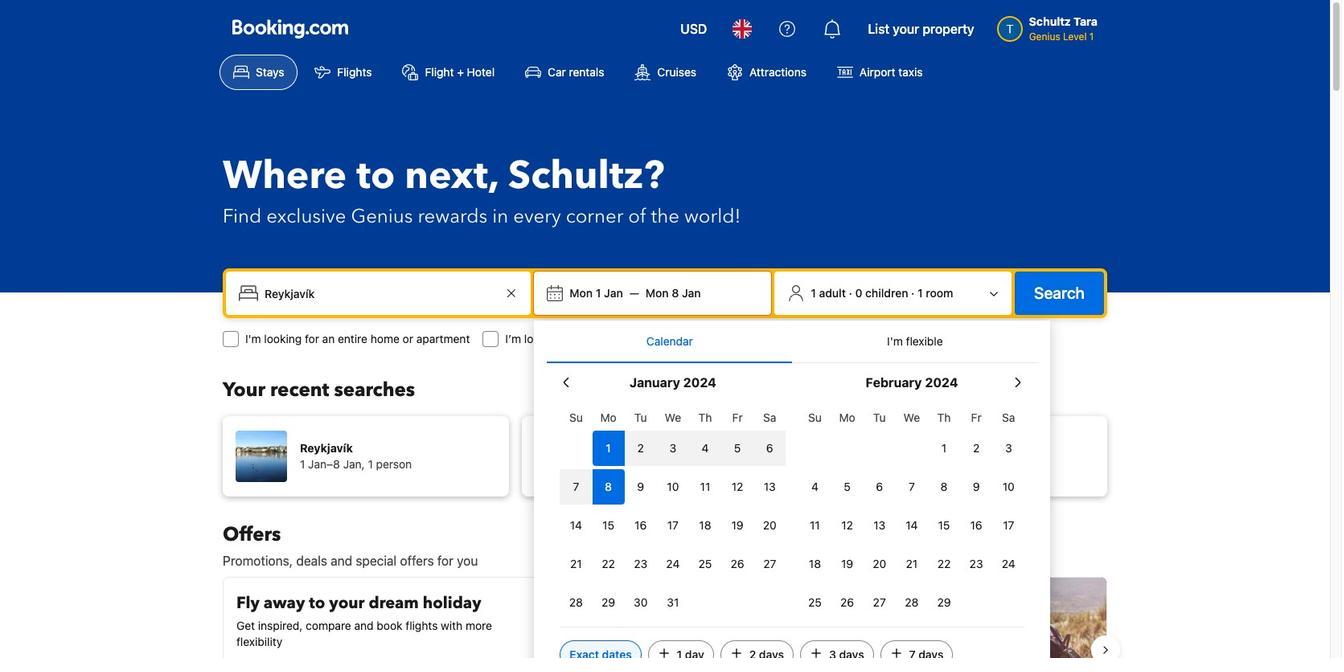 Task type: locate. For each thing, give the bounding box(es) containing it.
12 February 2024 checkbox
[[831, 508, 864, 544]]

0 vertical spatial 20
[[763, 519, 777, 533]]

0 horizontal spatial 25
[[699, 557, 712, 571]]

0 vertical spatial 27
[[764, 557, 777, 571]]

jan–8 down the reykjavík
[[308, 458, 340, 471]]

1 horizontal spatial or
[[711, 634, 721, 648]]

1 horizontal spatial 12
[[842, 519, 853, 533]]

1 horizontal spatial 24
[[1002, 557, 1016, 571]]

1 adult · 0 children · 1 room button
[[781, 278, 1006, 309]]

1 7 from the left
[[573, 480, 580, 494]]

mon right —
[[646, 286, 669, 300]]

2 14 from the left
[[906, 519, 918, 533]]

1 horizontal spatial sa
[[1002, 411, 1016, 425]]

0 vertical spatial more
[[466, 619, 492, 633]]

2 horizontal spatial 8
[[941, 480, 948, 494]]

2 inside checkbox
[[973, 442, 980, 455]]

7 left 8 january 2024 option
[[573, 480, 580, 494]]

more inside 'fly away to your dream holiday get inspired, compare and book flights with more flexibility'
[[466, 619, 492, 633]]

28 left 29 option
[[569, 596, 583, 610]]

search button
[[1015, 272, 1105, 315]]

1 February 2024 checkbox
[[928, 431, 961, 467]]

and inside save 15% with late escape deals explore thousands of destinations worldwide and save 15% or more
[[921, 618, 940, 632]]

0 horizontal spatial 7
[[573, 480, 580, 494]]

0 vertical spatial 13
[[764, 480, 776, 494]]

fr up 5 cell
[[733, 411, 743, 425]]

19 for 19 january 2024 option
[[732, 519, 744, 533]]

reykjavík 1 jan–8 jan, 1 person
[[300, 442, 412, 471]]

24 for 24 "checkbox"
[[1002, 557, 1016, 571]]

1 10 from the left
[[667, 480, 679, 494]]

i'm for i'm looking for an entire home or apartment
[[245, 332, 261, 346]]

flight + hotel
[[425, 65, 495, 79]]

1 15 from the left
[[603, 519, 615, 533]]

we up 3 cell
[[665, 411, 682, 425]]

genius inside where to next, schultz? find exclusive genius rewards in every corner of the world!
[[351, 204, 413, 230]]

1 horizontal spatial 19
[[842, 557, 854, 571]]

10 right 9 february 2024 checkbox
[[1003, 480, 1015, 494]]

2 28 from the left
[[905, 596, 919, 610]]

20 inside option
[[763, 519, 777, 533]]

2 right 1 checkbox
[[973, 442, 980, 455]]

23 inside checkbox
[[634, 557, 648, 571]]

1 horizontal spatial mo
[[839, 411, 856, 425]]

to inside where to next, schultz? find exclusive genius rewards in every corner of the world!
[[357, 150, 395, 203]]

january
[[630, 376, 680, 390]]

22 inside option
[[602, 557, 615, 571]]

tu down february
[[874, 411, 886, 425]]

0 horizontal spatial 23
[[634, 557, 648, 571]]

your up compare
[[329, 593, 365, 615]]

2 mo from the left
[[839, 411, 856, 425]]

airport taxis link
[[824, 55, 937, 90]]

0 horizontal spatial 26
[[731, 557, 745, 571]]

1 horizontal spatial person
[[675, 458, 711, 471]]

1 horizontal spatial 4
[[812, 480, 819, 494]]

21 for 21 january 2024 option
[[570, 557, 582, 571]]

2024 down flexible
[[925, 376, 959, 390]]

0 horizontal spatial of
[[629, 204, 646, 230]]

0 horizontal spatial with
[[441, 619, 463, 633]]

0 vertical spatial 19
[[732, 519, 744, 533]]

1 sa from the left
[[764, 411, 777, 425]]

0 horizontal spatial more
[[466, 619, 492, 633]]

0 horizontal spatial 6
[[767, 442, 774, 455]]

we
[[665, 411, 682, 425], [904, 411, 920, 425]]

0 vertical spatial to
[[357, 150, 395, 203]]

28
[[569, 596, 583, 610], [905, 596, 919, 610]]

1 horizontal spatial 28
[[905, 596, 919, 610]]

2 7 from the left
[[909, 480, 915, 494]]

17 left 18 january 2024 option
[[668, 519, 679, 533]]

0 horizontal spatial su
[[570, 411, 583, 425]]

2
[[638, 442, 644, 455], [973, 442, 980, 455]]

23 for 23 january 2024 checkbox on the bottom left
[[634, 557, 648, 571]]

1 vertical spatial 18
[[809, 557, 821, 571]]

18 January 2024 checkbox
[[689, 508, 722, 544]]

mo up 1 cell
[[601, 411, 617, 425]]

genius down schultz
[[1029, 31, 1061, 43]]

29 for 29 option
[[602, 596, 616, 610]]

your right list
[[893, 22, 920, 36]]

1 horizontal spatial to
[[357, 150, 395, 203]]

1 horizontal spatial 11
[[810, 519, 820, 533]]

14 for 14 checkbox
[[570, 519, 582, 533]]

0 vertical spatial your
[[893, 22, 920, 36]]

2 for 2 option on the left of page
[[638, 442, 644, 455]]

1 2024 from the left
[[684, 376, 717, 390]]

1 fr from the left
[[733, 411, 743, 425]]

19 inside the 19 february 2024 option
[[842, 557, 854, 571]]

0 horizontal spatial 18
[[699, 519, 712, 533]]

0 vertical spatial 11
[[700, 480, 711, 494]]

3
[[670, 442, 677, 455], [1006, 442, 1013, 455]]

29 up save
[[938, 596, 951, 610]]

18 inside option
[[699, 519, 712, 533]]

2 inside option
[[638, 442, 644, 455]]

i'm flexible button
[[793, 321, 1038, 363]]

· left the 0
[[849, 286, 853, 300]]

1
[[1090, 31, 1094, 43], [596, 286, 601, 300], [811, 286, 816, 300], [918, 286, 923, 300], [606, 442, 611, 455], [942, 442, 947, 455], [300, 458, 305, 471], [368, 458, 373, 471], [599, 458, 604, 471], [667, 458, 672, 471]]

i'm inside 'button'
[[887, 335, 903, 348]]

1 horizontal spatial 5
[[844, 480, 851, 494]]

reykjavík
[[300, 442, 353, 455]]

12 January 2024 checkbox
[[722, 470, 754, 505]]

4 for 4 option
[[812, 480, 819, 494]]

29 inside "option"
[[938, 596, 951, 610]]

15 for "15 january 2024" checkbox
[[603, 519, 615, 533]]

0 vertical spatial 4
[[702, 442, 709, 455]]

i'm flexible
[[887, 335, 943, 348]]

2 2024 from the left
[[925, 376, 959, 390]]

27 inside option
[[764, 557, 777, 571]]

14 inside checkbox
[[570, 519, 582, 533]]

8 right —
[[672, 286, 679, 300]]

23 inside option
[[970, 557, 984, 571]]

0 vertical spatial 12
[[732, 480, 744, 494]]

2 fr from the left
[[971, 411, 982, 425]]

genius left rewards
[[351, 204, 413, 230]]

2 February 2024 checkbox
[[961, 431, 993, 467]]

16 right 15 february 2024 checkbox on the right bottom
[[971, 519, 983, 533]]

2 23 from the left
[[970, 557, 984, 571]]

1 vertical spatial 6
[[876, 480, 883, 494]]

4
[[702, 442, 709, 455], [812, 480, 819, 494]]

2 17 from the left
[[1003, 519, 1015, 533]]

22 right 21 checkbox
[[938, 557, 951, 571]]

or down 'explore'
[[711, 634, 721, 648]]

th for february 2024
[[938, 411, 951, 425]]

2 3 from the left
[[1006, 442, 1013, 455]]

17 right 16 february 2024 checkbox
[[1003, 519, 1015, 533]]

jan, inside reykjavík 1 jan–8 jan, 1 person
[[343, 458, 365, 471]]

0 horizontal spatial 17
[[668, 519, 679, 533]]

1 3 from the left
[[670, 442, 677, 455]]

2 sa from the left
[[1002, 411, 1016, 425]]

1 left 2 option on the left of page
[[606, 442, 611, 455]]

0 vertical spatial 26
[[731, 557, 745, 571]]

21 January 2024 checkbox
[[560, 547, 593, 582]]

grid
[[560, 402, 786, 621], [799, 402, 1025, 621]]

0 horizontal spatial 20
[[763, 519, 777, 533]]

1 horizontal spatial 26
[[841, 596, 854, 610]]

1 horizontal spatial ·
[[912, 286, 915, 300]]

15 inside checkbox
[[603, 519, 615, 533]]

jan
[[604, 286, 623, 300], [682, 286, 701, 300]]

tu for february 2024
[[874, 411, 886, 425]]

looking left 'an'
[[264, 332, 302, 346]]

1 inside schultz tara genius level 1
[[1090, 31, 1094, 43]]

region
[[210, 571, 1121, 659]]

1 vertical spatial genius
[[351, 204, 413, 230]]

looking for i'm
[[524, 332, 562, 346]]

23
[[634, 557, 648, 571], [970, 557, 984, 571]]

13 inside 13 checkbox
[[764, 480, 776, 494]]

with down holiday
[[441, 619, 463, 633]]

2024 right january
[[684, 376, 717, 390]]

20 January 2024 checkbox
[[754, 508, 786, 544]]

tu for january 2024
[[635, 411, 647, 425]]

mo up "5" option
[[839, 411, 856, 425]]

flights down the mon 1 jan button
[[583, 332, 615, 346]]

2 24 from the left
[[1002, 557, 1016, 571]]

0 horizontal spatial 11
[[700, 480, 711, 494]]

21 inside option
[[570, 557, 582, 571]]

1 vertical spatial 26
[[841, 596, 854, 610]]

flights right book
[[406, 619, 438, 633]]

1 horizontal spatial 3
[[1006, 442, 1013, 455]]

jan–8 inside kraków 1 jan–8 jan, 1 person
[[607, 458, 639, 471]]

4 right 3 "checkbox"
[[702, 442, 709, 455]]

16 February 2024 checkbox
[[961, 508, 993, 544]]

1 person from the left
[[376, 458, 412, 471]]

22 inside checkbox
[[938, 557, 951, 571]]

4 for 4 january 2024 checkbox
[[702, 442, 709, 455]]

airport taxis
[[860, 65, 923, 79]]

0 vertical spatial genius
[[1029, 31, 1061, 43]]

to inside 'fly away to your dream holiday get inspired, compare and book flights with more flexibility'
[[309, 593, 325, 615]]

28 January 2024 checkbox
[[560, 586, 593, 621]]

mo for january
[[601, 411, 617, 425]]

2 jan, from the left
[[643, 458, 664, 471]]

3 January 2024 checkbox
[[657, 431, 689, 467]]

24 right 23 january 2024 checkbox on the bottom left
[[666, 557, 680, 571]]

0 horizontal spatial 2024
[[684, 376, 717, 390]]

9 inside checkbox
[[973, 480, 980, 494]]

1 horizontal spatial 14
[[906, 519, 918, 533]]

1 28 from the left
[[569, 596, 583, 610]]

21 inside checkbox
[[906, 557, 918, 571]]

mo
[[601, 411, 617, 425], [839, 411, 856, 425]]

27 up worldwide
[[873, 596, 886, 610]]

1 horizontal spatial 15
[[938, 519, 950, 533]]

10 February 2024 checkbox
[[993, 470, 1025, 505]]

1 horizontal spatial 8
[[672, 286, 679, 300]]

25 up destinations
[[809, 596, 822, 610]]

2 person from the left
[[675, 458, 711, 471]]

1 vertical spatial your
[[329, 593, 365, 615]]

0 horizontal spatial person
[[376, 458, 412, 471]]

where
[[223, 150, 347, 203]]

24 inside 24 "checkbox"
[[1002, 557, 1016, 571]]

15 inside checkbox
[[938, 519, 950, 533]]

7 for the 7 january 2024 option
[[573, 480, 580, 494]]

25 inside checkbox
[[699, 557, 712, 571]]

10 inside checkbox
[[1003, 480, 1015, 494]]

region containing save 15% with late escape deals
[[210, 571, 1121, 659]]

1 14 from the left
[[570, 519, 582, 533]]

0 horizontal spatial grid
[[560, 402, 786, 621]]

0 horizontal spatial we
[[665, 411, 682, 425]]

and down deals
[[921, 618, 940, 632]]

20
[[763, 519, 777, 533], [873, 557, 887, 571]]

and right the deals
[[331, 554, 353, 569]]

26
[[731, 557, 745, 571], [841, 596, 854, 610]]

18 February 2024 checkbox
[[799, 547, 831, 582]]

14
[[570, 519, 582, 533], [906, 519, 918, 533]]

0 horizontal spatial 5
[[734, 442, 741, 455]]

13 right the 12 checkbox
[[874, 519, 886, 533]]

1 down searches
[[368, 458, 373, 471]]

10 left 11 option
[[667, 480, 679, 494]]

9 inside checkbox
[[637, 480, 644, 494]]

1 su from the left
[[570, 411, 583, 425]]

20 right 19 january 2024 option
[[763, 519, 777, 533]]

for left you at bottom left
[[438, 554, 454, 569]]

0
[[856, 286, 863, 300]]

calendar button
[[547, 321, 793, 363]]

· right children
[[912, 286, 915, 300]]

and inside offers promotions, deals and special offers for you
[[331, 554, 353, 569]]

0 horizontal spatial 21
[[570, 557, 582, 571]]

0 horizontal spatial 19
[[732, 519, 744, 533]]

sa for february 2024
[[1002, 411, 1016, 425]]

i'm up your on the left bottom of the page
[[245, 332, 261, 346]]

10 inside option
[[667, 480, 679, 494]]

flights
[[583, 332, 615, 346], [406, 619, 438, 633]]

or
[[403, 332, 413, 346], [711, 634, 721, 648]]

9 left 10 january 2024 option
[[637, 480, 644, 494]]

0 horizontal spatial 10
[[667, 480, 679, 494]]

room
[[926, 286, 954, 300]]

6 inside checkbox
[[876, 480, 883, 494]]

3 inside "checkbox"
[[670, 442, 677, 455]]

27 for 27 february 2024 checkbox
[[873, 596, 886, 610]]

3 right 2 option on the left of page
[[670, 442, 677, 455]]

car rentals
[[548, 65, 605, 79]]

th
[[699, 411, 712, 425], [938, 411, 951, 425]]

13 February 2024 checkbox
[[864, 508, 896, 544]]

1 24 from the left
[[666, 557, 680, 571]]

8 inside 8 january 2024 option
[[605, 480, 612, 494]]

1 horizontal spatial 21
[[906, 557, 918, 571]]

world!
[[685, 204, 741, 230]]

2 horizontal spatial and
[[921, 618, 940, 632]]

23 right 22 checkbox
[[970, 557, 984, 571]]

25
[[699, 557, 712, 571], [809, 596, 822, 610]]

1 23 from the left
[[634, 557, 648, 571]]

1 17 from the left
[[668, 519, 679, 533]]

6 left 7 checkbox
[[876, 480, 883, 494]]

6
[[767, 442, 774, 455], [876, 480, 883, 494]]

1 horizontal spatial flights
[[583, 332, 615, 346]]

9
[[637, 480, 644, 494], [973, 480, 980, 494]]

15% down 'explore'
[[685, 634, 708, 648]]

17 inside option
[[668, 519, 679, 533]]

31
[[667, 596, 679, 610]]

29
[[602, 596, 616, 610], [938, 596, 951, 610]]

jan–8 down kraków
[[607, 458, 639, 471]]

worldwide
[[865, 618, 918, 632]]

1 looking from the left
[[264, 332, 302, 346]]

mon
[[570, 286, 593, 300], [646, 286, 669, 300]]

1 inside checkbox
[[942, 442, 947, 455]]

1 th from the left
[[699, 411, 712, 425]]

25 for 25 'option'
[[809, 596, 822, 610]]

17 inside checkbox
[[1003, 519, 1015, 533]]

1 left 2 checkbox
[[942, 442, 947, 455]]

27 inside checkbox
[[873, 596, 886, 610]]

6 for 6 february 2024 checkbox
[[876, 480, 883, 494]]

0 vertical spatial 18
[[699, 519, 712, 533]]

6 January 2024 checkbox
[[754, 431, 786, 467]]

where to next, schultz? find exclusive genius rewards in every corner of the world!
[[223, 150, 741, 230]]

13 right 12 january 2024 checkbox
[[764, 480, 776, 494]]

2 9 from the left
[[973, 480, 980, 494]]

sa up 3 february 2024 checkbox
[[1002, 411, 1016, 425]]

5 February 2024 checkbox
[[831, 470, 864, 505]]

4 February 2024 checkbox
[[799, 470, 831, 505]]

14 left "15 january 2024" checkbox
[[570, 519, 582, 533]]

24
[[666, 557, 680, 571], [1002, 557, 1016, 571]]

0 horizontal spatial for
[[305, 332, 319, 346]]

29 for the 29 "option"
[[938, 596, 951, 610]]

20 right the 19 february 2024 option
[[873, 557, 887, 571]]

grid for january
[[560, 402, 786, 621]]

24 right '23' option
[[1002, 557, 1016, 571]]

2 horizontal spatial for
[[565, 332, 579, 346]]

7 inside option
[[573, 480, 580, 494]]

23 right 22 january 2024 option
[[634, 557, 648, 571]]

·
[[849, 286, 853, 300], [912, 286, 915, 300]]

1 horizontal spatial 18
[[809, 557, 821, 571]]

3 right 2 checkbox
[[1006, 442, 1013, 455]]

16 for 16 february 2024 checkbox
[[971, 519, 983, 533]]

4 inside checkbox
[[702, 442, 709, 455]]

1 jan–8 from the left
[[308, 458, 340, 471]]

19 left 20 checkbox
[[842, 557, 854, 571]]

0 horizontal spatial and
[[331, 554, 353, 569]]

looking right i'm at the left
[[524, 332, 562, 346]]

fr up 2 checkbox
[[971, 411, 982, 425]]

29 February 2024 checkbox
[[928, 586, 961, 621]]

8 January 2024 checkbox
[[593, 470, 625, 505]]

0 horizontal spatial or
[[403, 332, 413, 346]]

1 down tara
[[1090, 31, 1094, 43]]

for left 'an'
[[305, 332, 319, 346]]

attractions link
[[714, 55, 820, 90]]

16
[[635, 519, 647, 533], [971, 519, 983, 533]]

7 inside checkbox
[[909, 480, 915, 494]]

jan–8 inside reykjavík 1 jan–8 jan, 1 person
[[308, 458, 340, 471]]

8 inside 8 option
[[941, 480, 948, 494]]

27 January 2024 checkbox
[[754, 547, 786, 582]]

5
[[734, 442, 741, 455], [844, 480, 851, 494]]

12 inside 12 january 2024 checkbox
[[732, 480, 744, 494]]

20 inside checkbox
[[873, 557, 887, 571]]

5 left 6 february 2024 checkbox
[[844, 480, 851, 494]]

3 inside checkbox
[[1006, 442, 1013, 455]]

1 horizontal spatial we
[[904, 411, 920, 425]]

0 horizontal spatial 13
[[764, 480, 776, 494]]

0 horizontal spatial 2
[[638, 442, 644, 455]]

su up 4 option
[[809, 411, 822, 425]]

18
[[699, 519, 712, 533], [809, 557, 821, 571]]

flights inside 'fly away to your dream holiday get inspired, compare and book flights with more flexibility'
[[406, 619, 438, 633]]

i'm looking for flights
[[506, 332, 615, 346]]

11 right 10 january 2024 option
[[700, 480, 711, 494]]

1 horizontal spatial 27
[[873, 596, 886, 610]]

7 left 8 option
[[909, 480, 915, 494]]

31 January 2024 checkbox
[[657, 586, 689, 621]]

su up "7" cell
[[570, 411, 583, 425]]

3 for 3 "checkbox"
[[670, 442, 677, 455]]

14 for 14 february 2024 'checkbox'
[[906, 519, 918, 533]]

1 mo from the left
[[601, 411, 617, 425]]

13 inside 13 february 2024 checkbox
[[874, 519, 886, 533]]

2 21 from the left
[[906, 557, 918, 571]]

0 vertical spatial 25
[[699, 557, 712, 571]]

0 horizontal spatial 8
[[605, 480, 612, 494]]

0 horizontal spatial 9
[[637, 480, 644, 494]]

person inside kraków 1 jan–8 jan, 1 person
[[675, 458, 711, 471]]

0 horizontal spatial 4
[[702, 442, 709, 455]]

and
[[331, 554, 353, 569], [921, 618, 940, 632], [354, 619, 374, 633]]

28 February 2024 checkbox
[[896, 586, 928, 621]]

2 we from the left
[[904, 411, 920, 425]]

and left book
[[354, 619, 374, 633]]

with inside save 15% with late escape deals explore thousands of destinations worldwide and save 15% or more
[[766, 591, 801, 613]]

26 inside "option"
[[841, 596, 854, 610]]

0 horizontal spatial 3
[[670, 442, 677, 455]]

booking.com image
[[232, 19, 348, 39]]

17 for 17 february 2024 checkbox
[[1003, 519, 1015, 533]]

1 horizontal spatial th
[[938, 411, 951, 425]]

person for kraków 1 jan–8 jan, 1 person
[[675, 458, 711, 471]]

23 February 2024 checkbox
[[961, 547, 993, 582]]

5 January 2024 checkbox
[[722, 431, 754, 467]]

21 February 2024 checkbox
[[896, 547, 928, 582]]

19 right 18 january 2024 option
[[732, 519, 744, 533]]

2 right 1 option
[[638, 442, 644, 455]]

24 inside 24 option
[[666, 557, 680, 571]]

25 inside 'option'
[[809, 596, 822, 610]]

taxis
[[899, 65, 923, 79]]

to up compare
[[309, 593, 325, 615]]

jan, for reykjavík
[[343, 458, 365, 471]]

your account menu schultz tara genius level 1 element
[[997, 7, 1105, 44]]

1 vertical spatial 13
[[874, 519, 886, 533]]

2 10 from the left
[[1003, 480, 1015, 494]]

2 su from the left
[[809, 411, 822, 425]]

jan, inside kraków 1 jan–8 jan, 1 person
[[643, 458, 664, 471]]

12 inside the 12 checkbox
[[842, 519, 853, 533]]

more down holiday
[[466, 619, 492, 633]]

15 left 16 checkbox
[[603, 519, 615, 533]]

2024 for january 2024
[[684, 376, 717, 390]]

1 29 from the left
[[602, 596, 616, 610]]

25 right 24 option
[[699, 557, 712, 571]]

schultz?
[[508, 150, 665, 203]]

21 left 22 january 2024 option
[[570, 557, 582, 571]]

21 right 20 checkbox
[[906, 557, 918, 571]]

13 January 2024 checkbox
[[754, 470, 786, 505]]

1 21 from the left
[[570, 557, 582, 571]]

gatlinburg link
[[821, 417, 1108, 497]]

1 tu from the left
[[635, 411, 647, 425]]

5 cell
[[722, 428, 754, 467]]

0 horizontal spatial 22
[[602, 557, 615, 571]]

0 horizontal spatial tu
[[635, 411, 647, 425]]

2 grid from the left
[[799, 402, 1025, 621]]

26 inside checkbox
[[731, 557, 745, 571]]

su for february
[[809, 411, 822, 425]]

car
[[548, 65, 566, 79]]

2 looking from the left
[[524, 332, 562, 346]]

2 2 from the left
[[973, 442, 980, 455]]

13 for 13 february 2024 checkbox
[[874, 519, 886, 533]]

26 February 2024 checkbox
[[831, 586, 864, 621]]

19 inside 19 january 2024 option
[[732, 519, 744, 533]]

jan left —
[[604, 286, 623, 300]]

6 February 2024 checkbox
[[864, 470, 896, 505]]

i'm for i'm flexible
[[887, 335, 903, 348]]

21 for 21 checkbox
[[906, 557, 918, 571]]

5 inside cell
[[734, 442, 741, 455]]

th up 1 checkbox
[[938, 411, 951, 425]]

3 February 2024 checkbox
[[993, 431, 1025, 467]]

2 th from the left
[[938, 411, 951, 425]]

29 inside option
[[602, 596, 616, 610]]

1 16 from the left
[[635, 519, 647, 533]]

of left 25 'option'
[[785, 618, 795, 632]]

9 for 9 january 2024 checkbox
[[637, 480, 644, 494]]

1 vertical spatial to
[[309, 593, 325, 615]]

with up thousands
[[766, 591, 801, 613]]

2 22 from the left
[[938, 557, 951, 571]]

26 January 2024 checkbox
[[722, 547, 754, 582]]

1 horizontal spatial fr
[[971, 411, 982, 425]]

of left 'the'
[[629, 204, 646, 230]]

corner
[[566, 204, 624, 230]]

0 horizontal spatial flights
[[406, 619, 438, 633]]

4 inside option
[[812, 480, 819, 494]]

1 horizontal spatial 13
[[874, 519, 886, 533]]

2 29 from the left
[[938, 596, 951, 610]]

2 16 from the left
[[971, 519, 983, 533]]

tab list
[[547, 321, 1038, 364]]

0 horizontal spatial 24
[[666, 557, 680, 571]]

1 9 from the left
[[637, 480, 644, 494]]

1 2 from the left
[[638, 442, 644, 455]]

more
[[466, 619, 492, 633], [724, 634, 751, 648]]

we for january
[[665, 411, 682, 425]]

9 for 9 february 2024 checkbox
[[973, 480, 980, 494]]

0 horizontal spatial sa
[[764, 411, 777, 425]]

8 cell
[[593, 467, 625, 505]]

14 right 13 february 2024 checkbox
[[906, 519, 918, 533]]

1 horizontal spatial for
[[438, 554, 454, 569]]

entire
[[338, 332, 368, 346]]

we up gatlinburg
[[904, 411, 920, 425]]

2 jan–8 from the left
[[607, 458, 639, 471]]

4 left "5" option
[[812, 480, 819, 494]]

0 horizontal spatial ·
[[849, 286, 853, 300]]

fly
[[237, 593, 260, 615]]

23 January 2024 checkbox
[[625, 547, 657, 582]]

mon up i'm looking for flights
[[570, 286, 593, 300]]

person inside reykjavík 1 jan–8 jan, 1 person
[[376, 458, 412, 471]]

6 right the 5 option
[[767, 442, 774, 455]]

1 horizontal spatial 29
[[938, 596, 951, 610]]

26 for 26 january 2024 checkbox
[[731, 557, 745, 571]]

1 jan, from the left
[[343, 458, 365, 471]]

15 February 2024 checkbox
[[928, 508, 961, 544]]

0 vertical spatial 5
[[734, 442, 741, 455]]

0 horizontal spatial jan–8
[[308, 458, 340, 471]]

9 right 8 option
[[973, 480, 980, 494]]

11 January 2024 checkbox
[[689, 470, 722, 505]]

5 for "5" option
[[844, 480, 851, 494]]

airport
[[860, 65, 896, 79]]

grid for february
[[799, 402, 1025, 621]]

26 right 25 january 2024 checkbox
[[731, 557, 745, 571]]

1 22 from the left
[[602, 557, 615, 571]]

8 February 2024 checkbox
[[928, 470, 961, 505]]

with
[[766, 591, 801, 613], [441, 619, 463, 633]]

18 left 19 january 2024 option
[[699, 519, 712, 533]]

usd button
[[671, 10, 717, 48]]

12 for the 12 checkbox
[[842, 519, 853, 533]]

27 right 26 january 2024 checkbox
[[764, 557, 777, 571]]

1 left the adult
[[811, 286, 816, 300]]

8 left 9 january 2024 checkbox
[[605, 480, 612, 494]]

your
[[893, 22, 920, 36], [329, 593, 365, 615]]

1 horizontal spatial mon
[[646, 286, 669, 300]]

1 we from the left
[[665, 411, 682, 425]]

or right home
[[403, 332, 413, 346]]

th up the 4 cell
[[699, 411, 712, 425]]

th for january 2024
[[699, 411, 712, 425]]

6 cell
[[754, 428, 786, 467]]

15 right 14 february 2024 'checkbox'
[[938, 519, 950, 533]]

—
[[630, 286, 639, 300]]

2 15 from the left
[[938, 519, 950, 533]]

0 horizontal spatial 12
[[732, 480, 744, 494]]

29 right 28 january 2024 option at left bottom
[[602, 596, 616, 610]]

more inside save 15% with late escape deals explore thousands of destinations worldwide and save 15% or more
[[724, 634, 751, 648]]

tu
[[635, 411, 647, 425], [874, 411, 886, 425]]

14 inside 'checkbox'
[[906, 519, 918, 533]]

1 grid from the left
[[560, 402, 786, 621]]

18 inside checkbox
[[809, 557, 821, 571]]

0 vertical spatial 15%
[[727, 591, 762, 613]]

2 tu from the left
[[874, 411, 886, 425]]

0 horizontal spatial i'm
[[245, 332, 261, 346]]

1 horizontal spatial jan,
[[643, 458, 664, 471]]

6 inside option
[[767, 442, 774, 455]]

0 horizontal spatial mon
[[570, 286, 593, 300]]

1 cell
[[593, 428, 625, 467]]

9 February 2024 checkbox
[[961, 470, 993, 505]]

explore
[[685, 618, 724, 632]]



Task type: describe. For each thing, give the bounding box(es) containing it.
12 for 12 january 2024 checkbox
[[732, 480, 744, 494]]

search
[[1035, 284, 1085, 302]]

17 January 2024 checkbox
[[657, 508, 689, 544]]

cruises
[[658, 65, 697, 79]]

13 for 13 checkbox
[[764, 480, 776, 494]]

4 January 2024 checkbox
[[689, 431, 722, 467]]

24 January 2024 checkbox
[[657, 547, 689, 582]]

10 for 10 january 2024 option
[[667, 480, 679, 494]]

deals
[[296, 554, 327, 569]]

of inside where to next, schultz? find exclusive genius rewards in every corner of the world!
[[629, 204, 646, 230]]

25 January 2024 checkbox
[[689, 547, 722, 582]]

sa for january 2024
[[764, 411, 777, 425]]

cruises link
[[621, 55, 710, 90]]

looking for i'm
[[264, 332, 302, 346]]

i'm looking for an entire home or apartment
[[245, 332, 470, 346]]

1 horizontal spatial your
[[893, 22, 920, 36]]

16 January 2024 checkbox
[[625, 508, 657, 544]]

2 January 2024 checkbox
[[625, 431, 657, 467]]

apartment
[[417, 332, 470, 346]]

10 January 2024 checkbox
[[657, 470, 689, 505]]

19 January 2024 checkbox
[[722, 508, 754, 544]]

flexible
[[906, 335, 943, 348]]

su for january
[[570, 411, 583, 425]]

mon 1 jan — mon 8 jan
[[570, 286, 701, 300]]

level
[[1064, 31, 1087, 43]]

1 January 2024 checkbox
[[593, 431, 625, 467]]

the
[[651, 204, 680, 230]]

25 for 25 january 2024 checkbox
[[699, 557, 712, 571]]

2024 for february 2024
[[925, 376, 959, 390]]

of inside save 15% with late escape deals explore thousands of destinations worldwide and save 15% or more
[[785, 618, 795, 632]]

february 2024
[[866, 376, 959, 390]]

17 February 2024 checkbox
[[993, 508, 1025, 544]]

16 for 16 checkbox
[[635, 519, 647, 533]]

28 for 28 january 2024 option at left bottom
[[569, 596, 583, 610]]

19 for the 19 february 2024 option
[[842, 557, 854, 571]]

1 left —
[[596, 286, 601, 300]]

jan, for kraków
[[643, 458, 664, 471]]

30
[[634, 596, 648, 610]]

4 cell
[[689, 428, 722, 467]]

1 inside option
[[606, 442, 611, 455]]

fr for january 2024
[[733, 411, 743, 425]]

i'm
[[506, 332, 521, 346]]

rentals
[[569, 65, 605, 79]]

list
[[868, 22, 890, 36]]

7 cell
[[560, 467, 593, 505]]

22 January 2024 checkbox
[[593, 547, 625, 582]]

5 for the 5 option
[[734, 442, 741, 455]]

14 February 2024 checkbox
[[896, 508, 928, 544]]

offers
[[223, 522, 281, 549]]

15 for 15 february 2024 checkbox on the right bottom
[[938, 519, 950, 533]]

calendar
[[647, 335, 693, 348]]

schultz tara genius level 1
[[1029, 14, 1098, 43]]

8 for 8 option
[[941, 480, 948, 494]]

with inside 'fly away to your dream holiday get inspired, compare and book flights with more flexibility'
[[441, 619, 463, 633]]

0 vertical spatial or
[[403, 332, 413, 346]]

next,
[[405, 150, 499, 203]]

flight
[[425, 65, 454, 79]]

stays
[[256, 65, 284, 79]]

home
[[371, 332, 400, 346]]

thousands
[[727, 618, 782, 632]]

1 adult · 0 children · 1 room
[[811, 286, 954, 300]]

18 for 18 january 2024 option
[[699, 519, 712, 533]]

27 February 2024 checkbox
[[864, 586, 896, 621]]

group of friends hiking on a sunny day in the mountains image
[[673, 578, 1107, 659]]

your
[[223, 377, 266, 404]]

18 for 18 checkbox
[[809, 557, 821, 571]]

in
[[492, 204, 509, 230]]

promotions,
[[223, 554, 293, 569]]

jan–8 for kraków
[[607, 458, 639, 471]]

compare
[[306, 619, 351, 633]]

7 January 2024 checkbox
[[560, 470, 593, 505]]

29 January 2024 checkbox
[[593, 586, 625, 621]]

offers promotions, deals and special offers for you
[[223, 522, 478, 569]]

holiday
[[423, 593, 481, 615]]

adult
[[819, 286, 846, 300]]

9 January 2024 checkbox
[[625, 470, 657, 505]]

for inside offers promotions, deals and special offers for you
[[438, 554, 454, 569]]

children
[[866, 286, 909, 300]]

genius inside schultz tara genius level 1
[[1029, 31, 1061, 43]]

for for flights
[[565, 332, 579, 346]]

10 for 10 checkbox
[[1003, 480, 1015, 494]]

exclusive
[[267, 204, 346, 230]]

rewards
[[418, 204, 488, 230]]

dream
[[369, 593, 419, 615]]

1 down the reykjavík
[[300, 458, 305, 471]]

1 right 2 option on the left of page
[[667, 458, 672, 471]]

away
[[264, 593, 305, 615]]

1 vertical spatial 15%
[[685, 634, 708, 648]]

Where are you going? field
[[258, 279, 502, 308]]

offers
[[400, 554, 434, 569]]

17 for 17 january 2024 option
[[668, 519, 679, 533]]

hotel
[[467, 65, 495, 79]]

24 February 2024 checkbox
[[993, 547, 1025, 582]]

1 vertical spatial 11
[[810, 519, 820, 533]]

book
[[377, 619, 403, 633]]

mon 8 jan button
[[639, 279, 708, 308]]

we for february
[[904, 411, 920, 425]]

20 February 2024 checkbox
[[864, 547, 896, 582]]

7 for 7 checkbox
[[909, 480, 915, 494]]

mo for february
[[839, 411, 856, 425]]

tab list containing calendar
[[547, 321, 1038, 364]]

1 left room
[[918, 286, 923, 300]]

1 horizontal spatial 15%
[[727, 591, 762, 613]]

19 February 2024 checkbox
[[831, 547, 864, 582]]

every
[[513, 204, 561, 230]]

special
[[356, 554, 397, 569]]

fly away to your dream holiday image
[[545, 591, 645, 659]]

26 for 26 february 2024 "option"
[[841, 596, 854, 610]]

1 jan from the left
[[604, 286, 623, 300]]

person for reykjavík 1 jan–8 jan, 1 person
[[376, 458, 412, 471]]

1 down kraków
[[599, 458, 604, 471]]

save 15% with late escape deals explore thousands of destinations worldwide and save 15% or more
[[685, 591, 967, 648]]

23 for '23' option
[[970, 557, 984, 571]]

15 January 2024 checkbox
[[593, 508, 625, 544]]

usd
[[681, 22, 707, 36]]

0 vertical spatial flights
[[583, 332, 615, 346]]

20 for 20 checkbox
[[873, 557, 887, 571]]

6 for 6 option
[[767, 442, 774, 455]]

gatlinburg
[[899, 442, 957, 455]]

22 for 22 january 2024 option
[[602, 557, 615, 571]]

and inside 'fly away to your dream holiday get inspired, compare and book flights with more flexibility'
[[354, 619, 374, 633]]

mon 1 jan button
[[563, 279, 630, 308]]

3 for 3 february 2024 checkbox
[[1006, 442, 1013, 455]]

30 January 2024 checkbox
[[625, 586, 657, 621]]

list your property link
[[859, 10, 984, 48]]

late
[[805, 591, 838, 613]]

fly away to your dream holiday get inspired, compare and book flights with more flexibility
[[237, 593, 492, 649]]

recent
[[270, 377, 329, 404]]

your recent searches
[[223, 377, 415, 404]]

you
[[457, 554, 478, 569]]

7 February 2024 checkbox
[[896, 470, 928, 505]]

+
[[457, 65, 464, 79]]

kraków
[[599, 442, 641, 455]]

save
[[685, 591, 723, 613]]

1 mon from the left
[[570, 286, 593, 300]]

1 · from the left
[[849, 286, 853, 300]]

flexibility
[[237, 636, 283, 649]]

22 for 22 checkbox
[[938, 557, 951, 571]]

14 January 2024 checkbox
[[560, 508, 593, 544]]

save
[[943, 618, 967, 632]]

2 for 2 checkbox
[[973, 442, 980, 455]]

february
[[866, 376, 922, 390]]

fr for february 2024
[[971, 411, 982, 425]]

your inside 'fly away to your dream holiday get inspired, compare and book flights with more flexibility'
[[329, 593, 365, 615]]

inspired,
[[258, 619, 303, 633]]

flights
[[337, 65, 372, 79]]

kraków 1 jan–8 jan, 1 person
[[599, 442, 711, 471]]

find
[[223, 204, 262, 230]]

get
[[237, 619, 255, 633]]

28 for 28 february 2024 option
[[905, 596, 919, 610]]

2 jan from the left
[[682, 286, 701, 300]]

for for an
[[305, 332, 319, 346]]

tara
[[1074, 14, 1098, 28]]

or inside save 15% with late escape deals explore thousands of destinations worldwide and save 15% or more
[[711, 634, 721, 648]]

stays link
[[220, 55, 298, 90]]

20 for the 20 option
[[763, 519, 777, 533]]

2 · from the left
[[912, 286, 915, 300]]

property
[[923, 22, 975, 36]]

jan–8 for reykjavík
[[308, 458, 340, 471]]

attractions
[[750, 65, 807, 79]]

2 cell
[[625, 428, 657, 467]]

searches
[[334, 377, 415, 404]]

escape
[[842, 591, 897, 613]]

8 for 8 january 2024 option
[[605, 480, 612, 494]]

25 February 2024 checkbox
[[799, 586, 831, 621]]

an
[[322, 332, 335, 346]]

27 for 27 january 2024 option
[[764, 557, 777, 571]]

24 for 24 option
[[666, 557, 680, 571]]

3 cell
[[657, 428, 689, 467]]

destinations
[[798, 618, 861, 632]]

flight + hotel link
[[389, 55, 509, 90]]

22 February 2024 checkbox
[[928, 547, 961, 582]]

schultz
[[1029, 14, 1071, 28]]

11 February 2024 checkbox
[[799, 508, 831, 544]]

deals
[[901, 591, 944, 613]]

january 2024
[[630, 376, 717, 390]]

2 mon from the left
[[646, 286, 669, 300]]

flights link
[[301, 55, 386, 90]]



Task type: vqa. For each thing, say whether or not it's contained in the screenshot.
second mon from left
yes



